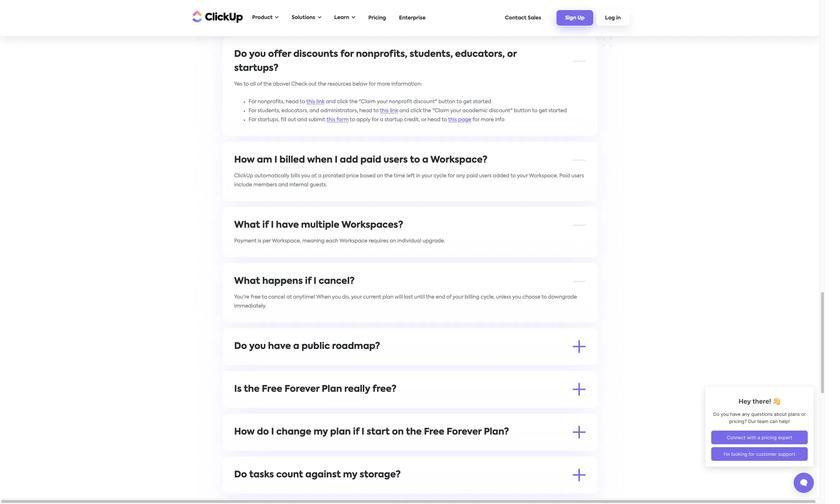 Task type: locate. For each thing, give the bounding box(es) containing it.
0 vertical spatial click
[[337, 99, 348, 104]]

link up submit at left
[[317, 99, 325, 104]]

1 horizontal spatial any
[[457, 174, 466, 179]]

0 horizontal spatial in
[[417, 174, 421, 179]]

2 horizontal spatial free
[[424, 428, 445, 437]]

nonprofits,
[[356, 50, 408, 59], [258, 99, 285, 104]]

1 horizontal spatial is
[[267, 403, 271, 408]]

not
[[394, 2, 403, 7]]

this
[[256, 403, 266, 408]]

nonprofit
[[389, 99, 413, 104]]

a left trial.
[[321, 403, 324, 408]]

cycle, right plan,
[[437, 446, 452, 451]]

2 horizontal spatial paid
[[467, 174, 478, 179]]

0 horizontal spatial any
[[348, 2, 358, 7]]

0 horizontal spatial link
[[317, 99, 325, 104]]

we down sure!
[[249, 412, 257, 417]]

storage?
[[360, 471, 401, 480]]

is left per
[[258, 239, 262, 244]]

you inside we have a 100% satisfaction guarantee. if for any reason, you're not satisfied with your purchase, simply let us know within 30 days and we'll be happy to issue you a full refund.
[[279, 11, 288, 16]]

1 vertical spatial in
[[417, 174, 421, 179]]

what for what happens if i cancel?
[[234, 277, 260, 286]]

do inside do you offer discounts for nonprofits, students, educators, or startups?
[[234, 50, 247, 59]]

on up care
[[392, 428, 404, 437]]

offers
[[392, 403, 406, 408]]

an right offers
[[408, 403, 414, 408]]

free inside for sure! this is so much more than a trial. the free forever plan offers an unmatched level of functionality compared to other "freemium" apps. we do this by making money on our paid plans.
[[348, 403, 359, 408]]

head down check
[[286, 99, 299, 104]]

i left the start at the left
[[362, 428, 365, 437]]

1 horizontal spatial nonprofits,
[[356, 50, 408, 59]]

do for do you offer discounts for nonprofits, students, educators, or startups?
[[234, 50, 247, 59]]

0 vertical spatial students,
[[410, 50, 453, 59]]

1 vertical spatial started
[[549, 108, 567, 113]]

link up the startup
[[390, 108, 399, 113]]

my up affect
[[343, 471, 358, 480]]

0 vertical spatial what
[[234, 221, 260, 230]]

this link link up submit at left
[[307, 99, 325, 104]]

forever up than
[[285, 385, 320, 394]]

do up certainly
[[234, 343, 247, 352]]

contact sales
[[506, 15, 542, 20]]

plan left offers
[[380, 403, 391, 408]]

a inside the clickup automatically bills you at a prorated price based on the time left in your cycle for any paid users added to your workspace. paid users include members and internal guests.
[[318, 174, 322, 179]]

we left certainly
[[234, 360, 242, 365]]

below
[[353, 82, 368, 87]]

more inside for sure! this is so much more than a trial. the free forever plan offers an unmatched level of functionality compared to other "freemium" apps. we do this by making money on our paid plans.
[[294, 403, 307, 408]]

1 horizontal spatial if
[[305, 277, 312, 286]]

anytime!
[[294, 295, 316, 300]]

for right the apply
[[372, 117, 379, 122]]

an inside for sure! this is so much more than a trial. the free forever plan offers an unmatched level of functionality compared to other "freemium" apps. we do this by making money on our paid plans.
[[408, 403, 414, 408]]

plans.
[[351, 412, 366, 417]]

if up per
[[263, 221, 269, 230]]

you right issue
[[279, 11, 288, 16]]

when
[[307, 156, 333, 165]]

above!
[[273, 82, 290, 87]]

1 horizontal spatial on
[[377, 174, 384, 179]]

a up can
[[294, 343, 300, 352]]

1 horizontal spatial forever
[[360, 403, 379, 408]]

do down this
[[258, 412, 265, 417]]

1 horizontal spatial get
[[539, 108, 548, 113]]

0 horizontal spatial get
[[464, 99, 472, 104]]

paid inside for sure! this is so much more than a trial. the free forever plan offers an unmatched level of functionality compared to other "freemium" apps. we do this by making money on our paid plans.
[[339, 412, 350, 417]]

0 vertical spatial nonprofits,
[[356, 50, 408, 59]]

a left team,
[[287, 446, 291, 451]]

what up "you're"
[[234, 277, 260, 286]]

any left reason,
[[348, 2, 358, 7]]

and left the payment
[[453, 446, 463, 451]]

of right the level
[[458, 403, 463, 408]]

at up the guests.
[[312, 174, 317, 179]]

do
[[258, 412, 265, 417], [257, 428, 269, 437]]

3 do from the top
[[234, 471, 247, 480]]

billing left the unless
[[465, 295, 480, 300]]

paid
[[560, 174, 571, 179]]

you're
[[378, 2, 393, 7]]

refund.
[[302, 11, 320, 16]]

in inside the clickup automatically bills you at a prorated price based on the time left in your cycle for any paid users added to your workspace. paid users include members and internal guests.
[[417, 174, 421, 179]]

1 vertical spatial an
[[408, 403, 414, 408]]

do
[[234, 50, 247, 59], [234, 343, 247, 352], [234, 471, 247, 480]]

1 horizontal spatial click
[[411, 108, 422, 113]]

0 horizontal spatial plan
[[331, 428, 351, 437]]

1 vertical spatial what
[[234, 277, 260, 286]]

1 horizontal spatial plan
[[380, 403, 391, 408]]

i right am
[[275, 156, 278, 165]]

on left our
[[322, 412, 328, 417]]

2 how from the top
[[234, 428, 255, 437]]

for nonprofits, head to this link and click the "claim your nonprofit discount" button to get started
[[249, 99, 492, 104]]

other
[[531, 403, 545, 408]]

1 vertical spatial head
[[360, 108, 373, 113]]

what if i have multiple workspaces?
[[234, 221, 404, 230]]

this link link
[[307, 99, 325, 104], [380, 108, 399, 113]]

do up no!
[[234, 471, 247, 480]]

your inside we have a 100% satisfaction guarantee. if for any reason, you're not satisfied with your purchase, simply let us know within 30 days and we'll be happy to issue you a full refund.
[[438, 2, 449, 7]]

any inside we have a 100% satisfaction guarantee. if for any reason, you're not satisfied with your purchase, simply let us know within 30 days and we'll be happy to issue you a full refund.
[[348, 2, 358, 7]]

0 vertical spatial my
[[314, 428, 328, 437]]

this link link up the startup
[[380, 108, 399, 113]]

0 horizontal spatial cycle,
[[437, 446, 452, 451]]

trial.
[[326, 403, 337, 408]]

for up the resources
[[341, 50, 354, 59]]

0 horizontal spatial on
[[322, 412, 328, 417]]

1 horizontal spatial plan
[[383, 295, 394, 300]]

for inside for sure! this is so much more than a trial. the free forever plan offers an unmatched level of functionality compared to other "freemium" apps. we do this by making money on our paid plans.
[[234, 403, 242, 408]]

click up administrators,
[[337, 99, 348, 104]]

all right 'yes'
[[250, 82, 256, 87]]

0 horizontal spatial an
[[390, 239, 397, 244]]

with
[[426, 2, 437, 7]]

for right cycle
[[448, 174, 455, 179]]

what up payment
[[234, 221, 260, 230]]

in right log on the right
[[617, 16, 621, 21]]

0 vertical spatial we
[[234, 2, 242, 7]]

have up we certainly do! you can find it here .
[[268, 343, 291, 352]]

0 vertical spatial free
[[262, 385, 283, 394]]

started
[[473, 99, 492, 104], [549, 108, 567, 113]]

have up happy
[[244, 2, 256, 7]]

1 vertical spatial paid
[[467, 174, 478, 179]]

do up you've on the bottom
[[257, 428, 269, 437]]

1 vertical spatial on
[[322, 412, 328, 417]]

0 horizontal spatial plan
[[322, 385, 342, 394]]

get
[[464, 99, 472, 104], [539, 108, 548, 113]]

plan up handy
[[331, 428, 351, 437]]

and down automatically
[[279, 183, 288, 188]]

users left added at the right of page
[[480, 174, 492, 179]]

2 what from the top
[[234, 277, 260, 286]]

forever for i
[[447, 428, 482, 437]]

here link
[[313, 360, 324, 365]]

1 horizontal spatial discount"
[[490, 108, 513, 113]]

"claim up this page link
[[433, 108, 450, 113]]

more up for nonprofits, head to this link and click the "claim your nonprofit discount" button to get started
[[377, 82, 390, 87]]

students,
[[410, 50, 453, 59], [258, 108, 281, 113]]

at inside you're free to cancel at anytime! when you do, your current plan will last until the end of your billing cycle, unless you choose to downgrade immediately.
[[287, 295, 292, 300]]

automatically
[[255, 174, 290, 179]]

1 vertical spatial out
[[288, 117, 296, 122]]

know
[[507, 2, 521, 7]]

take
[[386, 446, 397, 451]]

you up startups?
[[249, 50, 266, 59]]

0 horizontal spatial discount"
[[414, 99, 438, 104]]

1 vertical spatial this link link
[[380, 108, 399, 113]]

enterprise link
[[396, 12, 430, 24]]

left
[[407, 174, 415, 179]]

0 vertical spatial an
[[390, 239, 397, 244]]

in right the left at the top of page
[[417, 174, 421, 179]]

your up this page link
[[451, 108, 462, 113]]

this up "for startups, fill out and submit this form to apply for a startup credit, or head to this page for more info"
[[380, 108, 389, 113]]

how up the "clickup"
[[234, 156, 255, 165]]

if
[[263, 221, 269, 230], [305, 277, 312, 286], [353, 428, 360, 437]]

free up plan,
[[424, 428, 445, 437]]

the inside the clickup automatically bills you at a prorated price based on the time left in your cycle for any paid users added to your workspace. paid users include members and internal guests.
[[385, 174, 393, 179]]

your right with
[[438, 2, 449, 7]]

1 horizontal spatial "claim
[[433, 108, 450, 113]]

for
[[249, 99, 257, 104], [249, 108, 257, 113], [249, 117, 257, 122], [234, 403, 242, 408]]

0 vertical spatial on
[[377, 174, 384, 179]]

this link link for for students, educators, and administrators, head to
[[380, 108, 399, 113]]

forever inside for sure! this is so much more than a trial. the free forever plan offers an unmatched level of functionality compared to other "freemium" apps. we do this by making money on our paid plans.
[[360, 403, 379, 408]]

do up startups?
[[234, 50, 247, 59]]

1 vertical spatial button
[[515, 108, 532, 113]]

if down plans. on the left bottom of page
[[353, 428, 360, 437]]

cancel
[[269, 295, 286, 300]]

users right paid
[[572, 174, 585, 179]]

yes
[[234, 82, 243, 87]]

0 horizontal spatial head
[[286, 99, 299, 104]]

1 vertical spatial free
[[348, 403, 359, 408]]

1 what from the top
[[234, 221, 260, 230]]

discount" up 'info'
[[490, 108, 513, 113]]

a left 100%
[[257, 2, 261, 7]]

we inside we have a 100% satisfaction guarantee. if for any reason, you're not satisfied with your purchase, simply let us know within 30 days and we'll be happy to issue you a full refund.
[[234, 2, 242, 7]]

1 horizontal spatial or
[[508, 50, 517, 59]]

0 horizontal spatial free
[[262, 385, 283, 394]]

for students, educators, and administrators, head to this link and click the "claim your academic discount" button to get started
[[249, 108, 567, 113]]

resources
[[328, 82, 352, 87]]

out right check
[[309, 82, 317, 87]]

and inside we have a 100% satisfaction guarantee. if for any reason, you're not satisfied with your purchase, simply let us know within 30 days and we'll be happy to issue you a full refund.
[[559, 2, 568, 7]]

1 horizontal spatial all
[[417, 446, 423, 451]]

1 vertical spatial "claim
[[433, 108, 450, 113]]

2 do from the top
[[234, 343, 247, 352]]

of down startups?
[[257, 82, 262, 87]]

reason,
[[359, 2, 377, 7]]

sure!
[[244, 403, 255, 408]]

1 vertical spatial any
[[457, 174, 466, 179]]

your right do,
[[351, 295, 362, 300]]

than
[[308, 403, 320, 408]]

requires
[[369, 239, 389, 244]]

click up the credit,
[[411, 108, 422, 113]]

2 vertical spatial if
[[353, 428, 360, 437]]

1 do from the top
[[234, 50, 247, 59]]

1 vertical spatial do
[[234, 343, 247, 352]]

a up the guests.
[[318, 174, 322, 179]]

you left do,
[[332, 295, 341, 300]]

0 horizontal spatial "claim
[[359, 99, 376, 104]]

0 horizontal spatial my
[[314, 428, 328, 437]]

yes to all of the above! check out the resources below for more information:
[[234, 82, 422, 87]]

for right if
[[340, 2, 347, 7]]

you right 'bills' at left top
[[302, 174, 310, 179]]

"claim up the apply
[[359, 99, 376, 104]]

1 vertical spatial billing
[[350, 446, 365, 451]]

care
[[398, 446, 409, 451]]

1 vertical spatial how
[[234, 428, 255, 437]]

current
[[363, 295, 382, 300]]

pricing link
[[365, 12, 390, 24]]

billing left area
[[350, 446, 365, 451]]

at
[[312, 174, 317, 179], [287, 295, 292, 300]]

plan inside for sure! this is so much more than a trial. the free forever plan offers an unmatched level of functionality compared to other "freemium" apps. we do this by making money on our paid plans.
[[380, 403, 391, 408]]

your left cycle
[[422, 174, 433, 179]]

this left the by
[[266, 412, 275, 417]]

and left submit at left
[[298, 117, 308, 122]]

0 horizontal spatial nonprofits,
[[258, 99, 285, 104]]

an right requires
[[390, 239, 397, 244]]

of
[[257, 82, 262, 87], [447, 295, 452, 300], [458, 403, 463, 408], [410, 446, 416, 451]]

2 vertical spatial on
[[392, 428, 404, 437]]

my
[[314, 428, 328, 437], [343, 471, 358, 480]]

0 vertical spatial more
[[377, 82, 390, 87]]

on inside the clickup automatically bills you at a prorated price based on the time left in your cycle for any paid users added to your workspace. paid users include members and internal guests.
[[377, 174, 384, 179]]

0 vertical spatial at
[[312, 174, 317, 179]]

a left the startup
[[380, 117, 384, 122]]

downgrade
[[549, 295, 578, 300]]

0 horizontal spatial button
[[439, 99, 456, 104]]

2 horizontal spatial users
[[572, 174, 585, 179]]

for inside we have a 100% satisfaction guarantee. if for any reason, you're not satisfied with your purchase, simply let us know within 30 days and we'll be happy to issue you a full refund.
[[340, 2, 347, 7]]

more left 'info'
[[481, 117, 494, 122]]

forever up plans. on the left bottom of page
[[360, 403, 379, 408]]

1 horizontal spatial free
[[348, 403, 359, 408]]

0 horizontal spatial at
[[287, 295, 292, 300]]

this
[[307, 99, 315, 104], [380, 108, 389, 113], [327, 117, 336, 122], [449, 117, 457, 122], [266, 412, 275, 417]]

us
[[501, 2, 506, 7]]

you up certainly
[[249, 343, 266, 352]]

any down workspace?
[[457, 174, 466, 179]]

here
[[313, 360, 324, 365]]

really
[[345, 385, 371, 394]]

do for do tasks count against my storage?
[[234, 471, 247, 480]]

head
[[286, 99, 299, 104], [360, 108, 373, 113], [428, 117, 441, 122]]

forever up the payment
[[447, 428, 482, 437]]

users up the time
[[384, 156, 408, 165]]

academic
[[463, 108, 488, 113]]

more up making at bottom left
[[294, 403, 307, 408]]

my up built at left
[[314, 428, 328, 437]]

1 horizontal spatial this link link
[[380, 108, 399, 113]]

it
[[308, 360, 312, 365]]

what happens if i cancel?
[[234, 277, 355, 286]]

we certainly do! you can find it here .
[[234, 360, 325, 365]]

payment
[[234, 239, 257, 244]]

0 horizontal spatial billing
[[350, 446, 365, 451]]

free for plan
[[424, 428, 445, 437]]

0 vertical spatial out
[[309, 82, 317, 87]]

0 vertical spatial this link link
[[307, 99, 325, 104]]

for for for nonprofits, head to this link and click the "claim your nonprofit discount" button to get started
[[249, 99, 257, 104]]

for for for startups, fill out and submit this form to apply for a startup credit, or head to this page for more info
[[249, 117, 257, 122]]

free up plans. on the left bottom of page
[[348, 403, 359, 408]]

0 vertical spatial if
[[263, 221, 269, 230]]

2 vertical spatial free
[[424, 428, 445, 437]]

roadmap?
[[332, 343, 381, 352]]

1 horizontal spatial educators,
[[456, 50, 505, 59]]

of inside you're free to cancel at anytime! when you do, your current plan will last until the end of your billing cycle, unless you choose to downgrade immediately.
[[447, 295, 452, 300]]

discount"
[[414, 99, 438, 104], [490, 108, 513, 113]]

all left plan,
[[417, 446, 423, 451]]

free up so
[[262, 385, 283, 394]]

we up be
[[234, 2, 242, 7]]

full
[[294, 11, 301, 16]]

link
[[317, 99, 325, 104], [390, 108, 399, 113]]

0 vertical spatial all
[[250, 82, 256, 87]]

if up anytime!
[[305, 277, 312, 286]]

100%
[[262, 2, 275, 7]]

0 vertical spatial or
[[508, 50, 517, 59]]

1 vertical spatial is
[[267, 403, 271, 408]]

for right below
[[369, 82, 376, 87]]

solutions
[[292, 15, 315, 20]]

0 vertical spatial link
[[317, 99, 325, 104]]

1 vertical spatial link
[[390, 108, 399, 113]]

head right the credit,
[[428, 117, 441, 122]]

have up workspace,
[[276, 221, 299, 230]]

1 vertical spatial nonprofits,
[[258, 99, 285, 104]]

any
[[348, 2, 358, 7], [457, 174, 466, 179]]

1 horizontal spatial an
[[408, 403, 414, 408]]

or
[[508, 50, 517, 59], [422, 117, 427, 122]]

1 how from the top
[[234, 156, 255, 165]]

2 vertical spatial forever
[[447, 428, 482, 437]]

at inside the clickup automatically bills you at a prorated price based on the time left in your cycle for any paid users added to your workspace. paid users include members and internal guests.
[[312, 174, 317, 179]]

on for start
[[392, 428, 404, 437]]

1 vertical spatial at
[[287, 295, 292, 300]]

1 horizontal spatial cycle,
[[481, 295, 495, 300]]

do for do you have a public roadmap?
[[234, 343, 247, 352]]

at right cancel
[[287, 295, 292, 300]]

1 vertical spatial we
[[234, 360, 242, 365]]

plan
[[322, 385, 342, 394], [380, 403, 391, 408]]

.
[[324, 360, 325, 365]]

paid up based
[[361, 156, 382, 165]]

0 horizontal spatial more
[[294, 403, 307, 408]]

click
[[337, 99, 348, 104], [411, 108, 422, 113]]

offer
[[268, 50, 291, 59]]

1 vertical spatial my
[[343, 471, 358, 480]]

for inside do you offer discounts for nonprofits, students, educators, or startups?
[[341, 50, 354, 59]]

1 vertical spatial forever
[[360, 403, 379, 408]]

of right end
[[447, 295, 452, 300]]

an
[[390, 239, 397, 244], [408, 403, 414, 408]]

add
[[340, 156, 359, 165]]

i
[[275, 156, 278, 165], [335, 156, 338, 165], [271, 221, 274, 230], [314, 277, 317, 286], [271, 428, 274, 437], [362, 428, 365, 437]]

do,
[[343, 295, 350, 300]]

1 vertical spatial more
[[481, 117, 494, 122]]



Task type: vqa. For each thing, say whether or not it's contained in the screenshot.


Task type: describe. For each thing, give the bounding box(es) containing it.
this form link
[[327, 117, 349, 122]]

0 horizontal spatial is
[[258, 239, 262, 244]]

simply
[[476, 2, 492, 7]]

we have a 100% satisfaction guarantee. if for any reason, you're not satisfied with your purchase, simply let us know within 30 days and we'll be happy to issue you a full refund.
[[234, 2, 581, 16]]

immediately.
[[234, 304, 267, 309]]

students, inside do you offer discounts for nonprofits, students, educators, or startups?
[[410, 50, 453, 59]]

file
[[244, 489, 253, 494]]

2 horizontal spatial if
[[353, 428, 360, 437]]

how do i change my plan if i start on the free forever plan?
[[234, 428, 510, 437]]

0 vertical spatial plan
[[322, 385, 342, 394]]

have inside we have a 100% satisfaction guarantee. if for any reason, you're not satisfied with your purchase, simply let us know within 30 days and we'll be happy to issue you a full refund.
[[244, 2, 256, 7]]

team,
[[292, 446, 307, 451]]

until
[[415, 295, 425, 300]]

sign up
[[566, 16, 585, 21]]

1 vertical spatial click
[[411, 108, 422, 113]]

0 vertical spatial "claim
[[359, 99, 376, 104]]

1 horizontal spatial in
[[617, 16, 621, 21]]

2 horizontal spatial head
[[428, 117, 441, 122]]

0 horizontal spatial forever
[[285, 385, 320, 394]]

page
[[459, 117, 472, 122]]

2 vertical spatial have
[[268, 343, 291, 352]]

against
[[306, 471, 341, 480]]

within
[[522, 2, 537, 7]]

you inside do you offer discounts for nonprofits, students, educators, or startups?
[[249, 50, 266, 59]]

30
[[538, 2, 544, 7]]

members
[[254, 183, 277, 188]]

our
[[329, 412, 337, 417]]

i left add
[[335, 156, 338, 165]]

to inside the clickup automatically bills you at a prorated price based on the time left in your cycle for any paid users added to your workspace. paid users include members and internal guests.
[[511, 174, 516, 179]]

created
[[266, 446, 286, 451]]

by
[[276, 412, 282, 417]]

a right built at left
[[329, 446, 332, 451]]

the inside you're free to cancel at anytime! when you do, your current plan will last until the end of your billing cycle, unless you choose to downgrade immediately.
[[426, 295, 435, 300]]

product button
[[249, 10, 283, 25]]

1 vertical spatial have
[[276, 221, 299, 230]]

no!
[[234, 489, 243, 494]]

sales
[[528, 15, 542, 20]]

1 horizontal spatial more
[[377, 82, 390, 87]]

to inside we have a 100% satisfaction guarantee. if for any reason, you're not satisfied with your purchase, simply let us know within 30 days and we'll be happy to issue you a full refund.
[[259, 11, 265, 16]]

cycle, inside you're free to cancel at anytime! when you do, your current plan will last until the end of your billing cycle, unless you choose to downgrade immediately.
[[481, 295, 495, 300]]

plan inside you're free to cancel at anytime! when you do, your current plan will last until the end of your billing cycle, unless you choose to downgrade immediately.
[[383, 295, 394, 300]]

how for how am i billed when i add paid users to a workspace?
[[234, 156, 255, 165]]

on inside for sure! this is so much more than a trial. the free forever plan offers an unmatched level of functionality compared to other "freemium" apps. we do this by making money on our paid plans.
[[322, 412, 328, 417]]

payment is per workspace, meaning each workspace requires an individual upgrade.
[[234, 239, 446, 244]]

this inside for sure! this is so much more than a trial. the free forever plan offers an unmatched level of functionality compared to other "freemium" apps. we do this by making money on our paid plans.
[[266, 412, 275, 417]]

satisfaction
[[276, 2, 306, 7]]

form
[[337, 117, 349, 122]]

public
[[302, 343, 330, 352]]

this page link
[[449, 117, 472, 122]]

is
[[234, 385, 242, 394]]

built
[[316, 446, 327, 451]]

1 horizontal spatial link
[[390, 108, 399, 113]]

start
[[367, 428, 390, 437]]

1 vertical spatial cycle,
[[437, 446, 452, 451]]

1 vertical spatial or
[[422, 117, 427, 122]]

choose
[[523, 295, 541, 300]]

workspaces?
[[342, 221, 404, 230]]

clickup image
[[190, 10, 243, 23]]

clickup automatically bills you at a prorated price based on the time left in your cycle for any paid users added to your workspace. paid users include members and internal guests.
[[234, 174, 585, 188]]

1 horizontal spatial started
[[549, 108, 567, 113]]

administrators,
[[321, 108, 358, 113]]

how am i billed when i add paid users to a workspace?
[[234, 156, 488, 165]]

my for plan
[[314, 428, 328, 437]]

1 horizontal spatial users
[[480, 174, 492, 179]]

free?
[[373, 385, 397, 394]]

credit,
[[405, 117, 420, 122]]

what for what if i have multiple workspaces?
[[234, 221, 260, 230]]

based
[[360, 174, 376, 179]]

1 horizontal spatial button
[[515, 108, 532, 113]]

functionality
[[464, 403, 496, 408]]

or inside do you offer discounts for nonprofits, students, educators, or startups?
[[508, 50, 517, 59]]

up
[[578, 16, 585, 21]]

purchase,
[[450, 2, 475, 7]]

0 vertical spatial head
[[286, 99, 299, 104]]

and up submit at left
[[310, 108, 320, 113]]

we for we certainly do! you can find it here .
[[234, 360, 242, 365]]

paid inside the clickup automatically bills you at a prorated price based on the time left in your cycle for any paid users added to your workspace. paid users include members and internal guests.
[[467, 174, 478, 179]]

billing inside you're free to cancel at anytime! when you do, your current plan will last until the end of your billing cycle, unless you choose to downgrade immediately.
[[465, 295, 480, 300]]

i up workspace,
[[271, 221, 274, 230]]

you inside the clickup automatically bills you at a prorated price based on the time left in your cycle for any paid users added to your workspace. paid users include members and internal guests.
[[302, 174, 310, 179]]

individual
[[398, 239, 422, 244]]

this left page
[[449, 117, 457, 122]]

and up administrators,
[[326, 99, 336, 104]]

0 vertical spatial button
[[439, 99, 456, 104]]

1 vertical spatial do
[[257, 428, 269, 437]]

team's
[[376, 489, 392, 494]]

fill
[[281, 117, 287, 122]]

certainly
[[244, 360, 266, 365]]

forever for than
[[360, 403, 379, 408]]

do tasks count against my storage?
[[234, 471, 401, 480]]

i up the when
[[314, 277, 317, 286]]

you've
[[249, 446, 265, 451]]

we'll
[[570, 2, 581, 7]]

your left workspace.
[[518, 174, 528, 179]]

i up 'created'
[[271, 428, 274, 437]]

added
[[493, 174, 510, 179]]

tasks
[[249, 471, 274, 480]]

last
[[404, 295, 413, 300]]

nonprofits, inside do you offer discounts for nonprofits, students, educators, or startups?
[[356, 50, 408, 59]]

once
[[234, 446, 248, 451]]

details.
[[488, 446, 506, 451]]

your left nonprofit
[[377, 99, 388, 104]]

of inside for sure! this is so much more than a trial. the free forever plan offers an unmatched level of functionality compared to other "freemium" apps. we do this by making money on our paid plans.
[[458, 403, 463, 408]]

on for based
[[377, 174, 384, 179]]

money
[[303, 412, 321, 417]]

for down the academic
[[473, 117, 480, 122]]

of right care
[[410, 446, 416, 451]]

2 horizontal spatial more
[[481, 117, 494, 122]]

any inside the clickup automatically bills you at a prorated price based on the time left in your cycle for any paid users added to your workspace. paid users include members and internal guests.
[[457, 174, 466, 179]]

price
[[347, 174, 359, 179]]

1 vertical spatial if
[[305, 277, 312, 286]]

so
[[272, 403, 277, 408]]

we for we have a 100% satisfaction guarantee. if for any reason, you're not satisfied with your purchase, simply let us know within 30 days and we'll be happy to issue you a full refund.
[[234, 2, 242, 7]]

and down nonprofit
[[400, 108, 410, 113]]

for inside the clickup automatically bills you at a prorated price based on the time left in your cycle for any paid users added to your workspace. paid users include members and internal guests.
[[448, 174, 455, 179]]

pricing
[[369, 15, 386, 20]]

startups?
[[234, 64, 279, 73]]

workspace,
[[272, 239, 301, 244]]

at for i
[[287, 295, 292, 300]]

if
[[336, 2, 339, 7]]

we
[[308, 446, 315, 451]]

0 horizontal spatial if
[[263, 221, 269, 230]]

1 vertical spatial all
[[417, 446, 423, 451]]

0 horizontal spatial started
[[473, 99, 492, 104]]

for for for sure! this is so much more than a trial. the free forever plan offers an unmatched level of functionality compared to other "freemium" apps. we do this by making money on our paid plans.
[[234, 403, 242, 408]]

0 horizontal spatial out
[[288, 117, 296, 122]]

unless
[[497, 295, 512, 300]]

do you have a public roadmap?
[[234, 343, 381, 352]]

you're
[[234, 295, 250, 300]]

this left form at left top
[[327, 117, 336, 122]]

for for for students, educators, and administrators, head to this link and click the "claim your academic discount" button to get started
[[249, 108, 257, 113]]

1 horizontal spatial out
[[309, 82, 317, 87]]

no! file attachments are the only things that affect your team's storage.
[[234, 489, 414, 494]]

a inside for sure! this is so much more than a trial. the free forever plan offers an unmatched level of functionality compared to other "freemium" apps. we do this by making money on our paid plans.
[[321, 403, 324, 408]]

payment
[[464, 446, 487, 451]]

do you offer discounts for nonprofits, students, educators, or startups?
[[234, 50, 517, 73]]

at for billed
[[312, 174, 317, 179]]

unmatched
[[415, 403, 444, 408]]

this up submit at left
[[307, 99, 315, 104]]

free for much
[[348, 403, 359, 408]]

startups,
[[258, 117, 280, 122]]

your right affect
[[364, 489, 374, 494]]

time
[[394, 174, 406, 179]]

let
[[493, 2, 499, 7]]

1 vertical spatial educators,
[[282, 108, 308, 113]]

0 horizontal spatial all
[[250, 82, 256, 87]]

1 vertical spatial plan
[[331, 428, 351, 437]]

you
[[276, 360, 285, 365]]

multiple
[[301, 221, 340, 230]]

will
[[395, 295, 403, 300]]

this link link for for nonprofits, head to
[[307, 99, 325, 104]]

we inside for sure! this is so much more than a trial. the free forever plan offers an unmatched level of functionality compared to other "freemium" apps. we do this by making money on our paid plans.
[[249, 412, 257, 417]]

solutions button
[[288, 10, 325, 25]]

workspace?
[[431, 156, 488, 165]]

find
[[297, 360, 307, 365]]

plan,
[[424, 446, 436, 451]]

once you've created a team, we built a handy billing area to take care of all plan, cycle, and payment details.
[[234, 446, 506, 451]]

attachments
[[254, 489, 287, 494]]

my for storage?
[[343, 471, 358, 480]]

0 vertical spatial paid
[[361, 156, 382, 165]]

0 horizontal spatial students,
[[258, 108, 281, 113]]

educators, inside do you offer discounts for nonprofits, students, educators, or startups?
[[456, 50, 505, 59]]

is inside for sure! this is so much more than a trial. the free forever plan offers an unmatched level of functionality compared to other "freemium" apps. we do this by making money on our paid plans.
[[267, 403, 271, 408]]

a left full
[[289, 11, 292, 16]]

how for how do i change my plan if i start on the free forever plan?
[[234, 428, 255, 437]]

a up the clickup automatically bills you at a prorated price based on the time left in your cycle for any paid users added to your workspace. paid users include members and internal guests.
[[423, 156, 429, 165]]

bills
[[291, 174, 300, 179]]

level
[[446, 403, 457, 408]]

0 horizontal spatial users
[[384, 156, 408, 165]]

to inside for sure! this is so much more than a trial. the free forever plan offers an unmatched level of functionality compared to other "freemium" apps. we do this by making money on our paid plans.
[[525, 403, 530, 408]]

change
[[277, 428, 312, 437]]

startup
[[385, 117, 403, 122]]

1 vertical spatial discount"
[[490, 108, 513, 113]]

your right end
[[453, 295, 464, 300]]

you right the unless
[[513, 295, 522, 300]]

and inside the clickup automatically bills you at a prorated price based on the time left in your cycle for any paid users added to your workspace. paid users include members and internal guests.
[[279, 183, 288, 188]]

do inside for sure! this is so much more than a trial. the free forever plan offers an unmatched level of functionality compared to other "freemium" apps. we do this by making money on our paid plans.
[[258, 412, 265, 417]]

each
[[326, 239, 339, 244]]

happens
[[263, 277, 303, 286]]



